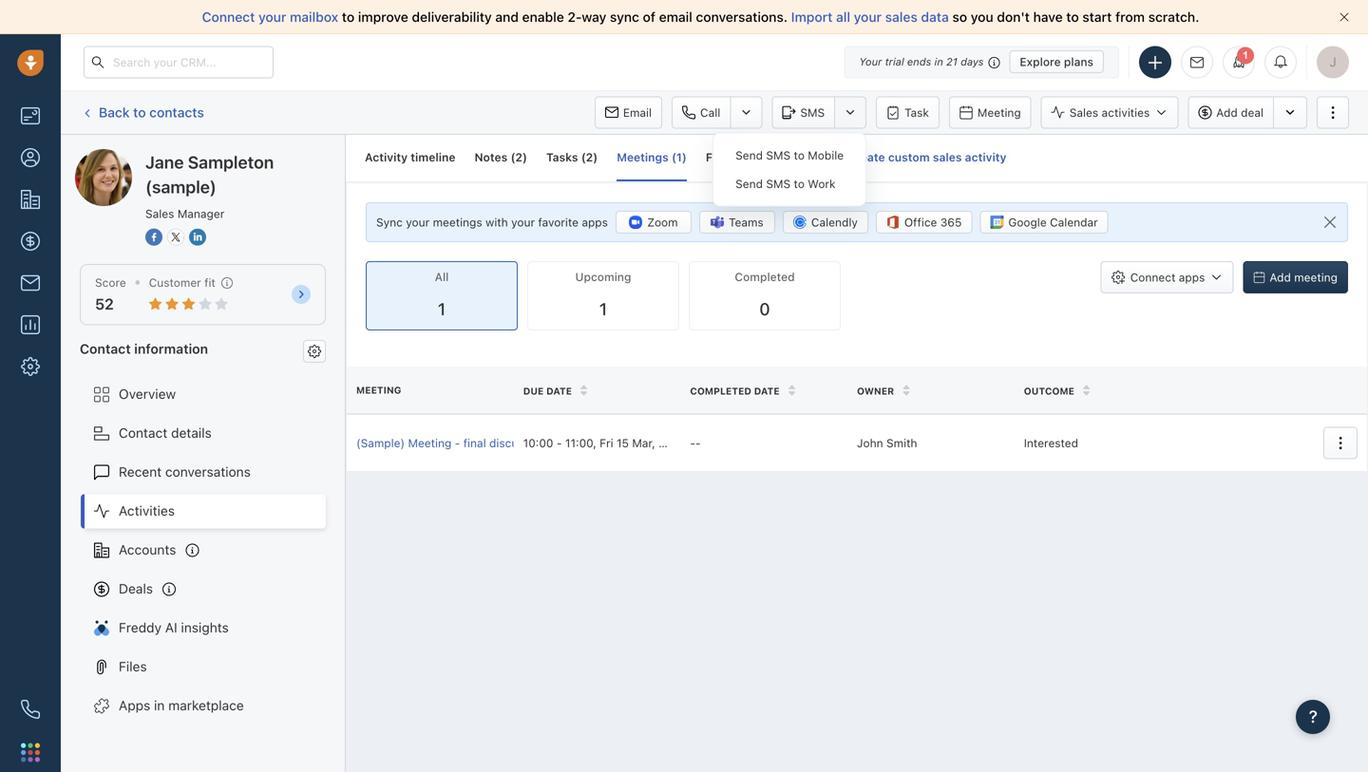 Task type: locate. For each thing, give the bounding box(es) containing it.
your trial ends in 21 days
[[859, 56, 984, 68]]

(sample) up manager
[[215, 149, 269, 164]]

to left work
[[794, 177, 805, 190]]

back to contacts
[[99, 104, 204, 120]]

connect your mailbox link
[[202, 9, 342, 25]]

) right notes
[[523, 151, 527, 164]]

2 horizontal spatial (
[[672, 151, 676, 164]]

chat
[[763, 151, 788, 164]]

1 horizontal spatial jane
[[145, 152, 184, 172]]

add meeting button
[[1243, 261, 1348, 294]]

sales left data
[[885, 9, 918, 25]]

in right apps
[[154, 698, 165, 714]]

sales for sales activities
[[1069, 106, 1098, 119]]

15
[[617, 436, 629, 450]]

close image
[[1340, 12, 1349, 22]]

2 horizontal spatial meeting
[[977, 106, 1021, 119]]

zoom button
[[616, 211, 692, 234]]

email
[[659, 9, 692, 25]]

timeline
[[411, 151, 455, 164]]

2 right notes
[[515, 151, 523, 164]]

1 down all
[[438, 299, 446, 319]]

0 horizontal spatial 2
[[515, 151, 523, 164]]

fri
[[600, 436, 613, 450]]

1 vertical spatial connect
[[1130, 271, 1176, 284]]

your right all
[[854, 9, 882, 25]]

information
[[134, 341, 208, 357]]

call link
[[672, 96, 730, 129]]

0 horizontal spatial sales
[[145, 207, 174, 220]]

enable
[[522, 9, 564, 25]]

1 vertical spatial apps
[[1179, 271, 1205, 284]]

sales activities button
[[1041, 96, 1188, 129], [1041, 96, 1178, 129]]

date down 0
[[754, 386, 780, 397]]

completed
[[735, 270, 795, 284], [690, 386, 751, 397]]

add for add meeting
[[1270, 271, 1291, 284]]

1 vertical spatial in
[[154, 698, 165, 714]]

in left "21"
[[934, 56, 943, 68]]

1 vertical spatial sales
[[933, 151, 962, 164]]

1 ) from the left
[[523, 151, 527, 164]]

2 ( from the left
[[581, 151, 586, 164]]

( for meetings
[[672, 151, 676, 164]]

) right "tasks"
[[593, 151, 598, 164]]

improve
[[358, 9, 408, 25]]

1 horizontal spatial sales
[[933, 151, 962, 164]]

1 horizontal spatial connect
[[1130, 271, 1176, 284]]

1 horizontal spatial (
[[581, 151, 586, 164]]

1 horizontal spatial sales
[[1069, 106, 1098, 119]]

0 horizontal spatial date
[[546, 386, 572, 397]]

4 - from the left
[[695, 436, 701, 450]]

sync your meetings with your favorite apps
[[376, 216, 608, 229]]

sync
[[376, 216, 403, 229]]

the
[[583, 436, 601, 450]]

2 2 from the left
[[586, 151, 593, 164]]

0 horizontal spatial (
[[511, 151, 515, 164]]

sales activities
[[1069, 106, 1150, 119]]

google calendar
[[1008, 216, 1098, 229]]

1 date from the left
[[546, 386, 572, 397]]

sms up send sms to work
[[766, 149, 791, 162]]

( for notes
[[511, 151, 515, 164]]

send
[[735, 149, 763, 162], [735, 177, 763, 190]]

about
[[549, 436, 580, 450]]

sales left 'activities'
[[1069, 106, 1098, 119]]

mng settings image
[[308, 345, 321, 358]]

back to contacts link
[[80, 98, 205, 127]]

1 vertical spatial deal
[[604, 436, 627, 450]]

sms
[[800, 106, 825, 119], [766, 149, 791, 162], [766, 177, 791, 190]]

1 vertical spatial sales
[[145, 207, 174, 220]]

email
[[623, 106, 652, 119]]

jane down back to contacts link at top left
[[113, 149, 142, 164]]

1 horizontal spatial date
[[754, 386, 780, 397]]

date
[[546, 386, 572, 397], [754, 386, 780, 397]]

0 vertical spatial add
[[1216, 106, 1238, 119]]

( right "tasks"
[[581, 151, 586, 164]]

0 vertical spatial sales
[[1069, 106, 1098, 119]]

accounts
[[119, 542, 176, 558]]

final
[[463, 436, 486, 450]]

2 right "tasks"
[[586, 151, 593, 164]]

1 right meetings
[[676, 151, 682, 164]]

sampleton
[[146, 149, 211, 164], [188, 152, 274, 172]]

1 send from the top
[[735, 149, 763, 162]]

favorite
[[538, 216, 579, 229]]

add deal button
[[1188, 96, 1273, 129]]

add down 1 link
[[1216, 106, 1238, 119]]

sms up mobile
[[800, 106, 825, 119]]

send up send sms to work
[[735, 149, 763, 162]]

freddy ai insights
[[119, 620, 229, 636]]

your right sync
[[406, 216, 430, 229]]

start
[[1082, 9, 1112, 25]]

meeting left final
[[408, 436, 452, 450]]

sales left manager
[[145, 207, 174, 220]]

sms for work
[[766, 177, 791, 190]]

deal
[[1241, 106, 1264, 119], [604, 436, 627, 450]]

0 horizontal spatial )
[[523, 151, 527, 164]]

0 horizontal spatial add
[[1216, 106, 1238, 119]]

contact for contact information
[[80, 341, 131, 357]]

connect
[[202, 9, 255, 25], [1130, 271, 1176, 284]]

2 send from the top
[[735, 177, 763, 190]]

1 horizontal spatial deal
[[1241, 106, 1264, 119]]

1 right send email icon
[[1243, 49, 1248, 61]]

sales left activity
[[933, 151, 962, 164]]

1
[[1243, 49, 1248, 61], [676, 151, 682, 164], [438, 299, 446, 319], [599, 299, 607, 319]]

2 date from the left
[[754, 386, 780, 397]]

0 vertical spatial completed
[[735, 270, 795, 284]]

1 horizontal spatial )
[[593, 151, 598, 164]]

jane
[[113, 149, 142, 164], [145, 152, 184, 172]]

deal right the
[[604, 436, 627, 450]]

0 horizontal spatial sales
[[885, 9, 918, 25]]

with
[[485, 216, 508, 229]]

connect for connect apps
[[1130, 271, 1176, 284]]

jane sampleton (sample)
[[113, 149, 269, 164], [145, 152, 274, 197]]

date right due
[[546, 386, 572, 397]]

activity timeline
[[365, 151, 455, 164]]

-
[[455, 436, 460, 450], [557, 436, 562, 450], [690, 436, 695, 450], [695, 436, 701, 450]]

freddy
[[119, 620, 162, 636]]

jane sampleton (sample) down the contacts
[[113, 149, 269, 164]]

1 vertical spatial completed
[[690, 386, 751, 397]]

add left 'meeting'
[[1270, 271, 1291, 284]]

1 horizontal spatial 2
[[586, 151, 593, 164]]

deals
[[119, 581, 153, 597]]

0 vertical spatial contact
[[80, 341, 131, 357]]

0 vertical spatial send
[[735, 149, 763, 162]]

trial
[[885, 56, 904, 68]]

sms button
[[772, 96, 834, 129]]

work
[[808, 177, 836, 190]]

teams button
[[699, 211, 775, 234]]

send email image
[[1190, 56, 1204, 69]]

meeting up activity
[[977, 106, 1021, 119]]

1 vertical spatial sms
[[766, 149, 791, 162]]

) for tasks ( 2 )
[[593, 151, 598, 164]]

date for due date
[[546, 386, 572, 397]]

send down facebook chat
[[735, 177, 763, 190]]

1 2 from the left
[[515, 151, 523, 164]]

1 vertical spatial meeting
[[356, 385, 401, 396]]

1 ( from the left
[[511, 151, 515, 164]]

scratch.
[[1148, 9, 1199, 25]]

sms inside 'button'
[[800, 106, 825, 119]]

days
[[961, 56, 984, 68]]

1 horizontal spatial meeting
[[408, 436, 452, 450]]

apps in marketplace
[[119, 698, 244, 714]]

notes ( 2 )
[[474, 151, 527, 164]]

10:00
[[523, 436, 553, 450]]

email button
[[595, 96, 662, 129]]

0 horizontal spatial meeting
[[356, 385, 401, 396]]

0 horizontal spatial apps
[[582, 216, 608, 229]]

jane down the contacts
[[145, 152, 184, 172]]

0 vertical spatial deal
[[1241, 106, 1264, 119]]

connect apps button
[[1101, 261, 1233, 294], [1101, 261, 1233, 294]]

( right notes
[[511, 151, 515, 164]]

files
[[119, 659, 147, 675]]

1 horizontal spatial add
[[1270, 271, 1291, 284]]

1 vertical spatial add
[[1270, 271, 1291, 284]]

facebook chat
[[706, 151, 788, 164]]

meeting up (sample)
[[356, 385, 401, 396]]

plans
[[1064, 55, 1093, 68]]

0 horizontal spatial jane
[[113, 149, 142, 164]]

to right 'mailbox'
[[342, 9, 355, 25]]

call button
[[672, 96, 730, 129]]

(sample)
[[215, 149, 269, 164], [145, 177, 216, 197]]

2 ) from the left
[[593, 151, 598, 164]]

contact down the "52"
[[80, 341, 131, 357]]

0 horizontal spatial connect
[[202, 9, 255, 25]]

in
[[934, 56, 943, 68], [154, 698, 165, 714]]

3 ) from the left
[[682, 151, 687, 164]]

21
[[946, 56, 958, 68]]

1 vertical spatial send
[[735, 177, 763, 190]]

0 vertical spatial sms
[[800, 106, 825, 119]]

deal down 1 link
[[1241, 106, 1264, 119]]

smith
[[886, 436, 917, 450]]

have
[[1033, 9, 1063, 25]]

1 horizontal spatial in
[[934, 56, 943, 68]]

jane sampleton (sample) up manager
[[145, 152, 274, 197]]

0 vertical spatial apps
[[582, 216, 608, 229]]

connect your mailbox to improve deliverability and enable 2-way sync of email conversations. import all your sales data so you don't have to start from scratch.
[[202, 9, 1199, 25]]

deliverability
[[412, 9, 492, 25]]

(sample) up sales manager
[[145, 177, 216, 197]]

2 horizontal spatial )
[[682, 151, 687, 164]]

1 vertical spatial contact
[[119, 425, 167, 441]]

your left 'mailbox'
[[258, 9, 286, 25]]

) right meetings
[[682, 151, 687, 164]]

52
[[95, 295, 114, 313]]

sms down chat
[[766, 177, 791, 190]]

0 vertical spatial (sample)
[[215, 149, 269, 164]]

3 ( from the left
[[672, 151, 676, 164]]

contact up recent
[[119, 425, 167, 441]]

0 vertical spatial meeting
[[977, 106, 1021, 119]]

to left start
[[1066, 9, 1079, 25]]

to
[[342, 9, 355, 25], [1066, 9, 1079, 25], [133, 104, 146, 120], [794, 149, 805, 162], [794, 177, 805, 190]]

2 vertical spatial sms
[[766, 177, 791, 190]]

365
[[940, 216, 962, 229]]

( right meetings
[[672, 151, 676, 164]]

0 vertical spatial connect
[[202, 9, 255, 25]]



Task type: vqa. For each thing, say whether or not it's contained in the screenshot.


Task type: describe. For each thing, give the bounding box(es) containing it.
0 vertical spatial in
[[934, 56, 943, 68]]

2 vertical spatial meeting
[[408, 436, 452, 450]]

add deal
[[1216, 106, 1264, 119]]

google calendar button
[[980, 211, 1108, 234]]

john
[[857, 436, 883, 450]]

( for tasks
[[581, 151, 586, 164]]

add for add deal
[[1216, 106, 1238, 119]]

activities
[[1102, 106, 1150, 119]]

upcoming
[[575, 270, 631, 284]]

send sms to work
[[735, 177, 836, 190]]

activities
[[119, 503, 175, 519]]

completed for completed date
[[690, 386, 751, 397]]

data
[[921, 9, 949, 25]]

calendar
[[1050, 216, 1098, 229]]

john smith
[[857, 436, 917, 450]]

your right with at the left
[[511, 216, 535, 229]]

mar,
[[632, 436, 655, 450]]

owner
[[857, 386, 894, 397]]

0 horizontal spatial deal
[[604, 436, 627, 450]]

contact for contact details
[[119, 425, 167, 441]]

so
[[952, 9, 967, 25]]

due
[[523, 386, 544, 397]]

back
[[99, 104, 130, 120]]

send for send sms to mobile
[[735, 149, 763, 162]]

0 vertical spatial sales
[[885, 9, 918, 25]]

calendly
[[811, 216, 858, 229]]

conversations.
[[696, 9, 788, 25]]

2 - from the left
[[557, 436, 562, 450]]

create custom sales activity
[[848, 151, 1007, 164]]

completed for completed
[[735, 270, 795, 284]]

due date
[[523, 386, 572, 397]]

of
[[643, 9, 655, 25]]

google
[[1008, 216, 1047, 229]]

task button
[[876, 96, 939, 129]]

) for meetings ( 1 )
[[682, 151, 687, 164]]

sampleton up manager
[[188, 152, 274, 172]]

connect apps
[[1130, 271, 1205, 284]]

deal inside button
[[1241, 106, 1264, 119]]

meeting inside button
[[977, 106, 1021, 119]]

you
[[971, 9, 993, 25]]

score
[[95, 276, 126, 289]]

mailbox
[[290, 9, 338, 25]]

explore plans
[[1020, 55, 1093, 68]]

1 down upcoming
[[599, 299, 607, 319]]

activity
[[965, 151, 1007, 164]]

explore
[[1020, 55, 1061, 68]]

contact details
[[119, 425, 212, 441]]

sales manager
[[145, 207, 224, 220]]

and
[[495, 9, 519, 25]]

send for send sms to work
[[735, 177, 763, 190]]

sms for mobile
[[766, 149, 791, 162]]

2-
[[568, 9, 582, 25]]

teams
[[729, 216, 764, 229]]

sync
[[610, 9, 639, 25]]

marketplace
[[168, 698, 244, 714]]

all
[[435, 270, 449, 284]]

tasks ( 2 )
[[546, 151, 598, 164]]

mobile
[[808, 149, 844, 162]]

don't
[[997, 9, 1030, 25]]

ai
[[165, 620, 177, 636]]

customer fit
[[149, 276, 215, 289]]

to right back
[[133, 104, 146, 120]]

send sms to mobile
[[735, 149, 844, 162]]

recent
[[119, 464, 162, 480]]

interested
[[1024, 436, 1078, 450]]

sales for sales manager
[[145, 207, 174, 220]]

2024
[[659, 436, 687, 450]]

0
[[759, 299, 770, 319]]

(sample)
[[356, 436, 405, 450]]

connect for connect your mailbox to improve deliverability and enable 2-way sync of email conversations. import all your sales data so you don't have to start from scratch.
[[202, 9, 255, 25]]

10:00 - 11:00, fri 15 mar, 2024 --
[[523, 436, 701, 450]]

facebook
[[706, 151, 760, 164]]

Search your CRM... text field
[[84, 46, 274, 78]]

call
[[700, 106, 720, 119]]

1 horizontal spatial apps
[[1179, 271, 1205, 284]]

phone element
[[11, 691, 49, 729]]

office
[[904, 216, 937, 229]]

phone image
[[21, 700, 40, 719]]

(sample) meeting - final discussion about the deal link
[[356, 435, 627, 451]]

your
[[859, 56, 882, 68]]

freshworks switcher image
[[21, 743, 40, 762]]

contact information
[[80, 341, 208, 357]]

meetings ( 1 )
[[617, 151, 687, 164]]

from
[[1115, 9, 1145, 25]]

import all your sales data link
[[791, 9, 952, 25]]

fit
[[204, 276, 215, 289]]

sampleton down the contacts
[[146, 149, 211, 164]]

customer
[[149, 276, 201, 289]]

create custom sales activity link
[[827, 151, 1007, 164]]

score 52
[[95, 276, 126, 313]]

0 horizontal spatial in
[[154, 698, 165, 714]]

11:00,
[[565, 436, 596, 450]]

3 - from the left
[[690, 436, 695, 450]]

details
[[171, 425, 212, 441]]

meeting
[[1294, 271, 1338, 284]]

2 for notes ( 2 )
[[515, 151, 523, 164]]

52 button
[[95, 295, 114, 313]]

) for notes ( 2 )
[[523, 151, 527, 164]]

office 365
[[904, 216, 962, 229]]

date for completed date
[[754, 386, 780, 397]]

custom
[[888, 151, 930, 164]]

2 for tasks ( 2 )
[[586, 151, 593, 164]]

way
[[582, 9, 606, 25]]

tasks
[[546, 151, 578, 164]]

1 - from the left
[[455, 436, 460, 450]]

meetings
[[433, 216, 482, 229]]

ends
[[907, 56, 931, 68]]

calendly button
[[783, 211, 868, 234]]

activity
[[365, 151, 408, 164]]

to right chat
[[794, 149, 805, 162]]

1 vertical spatial (sample)
[[145, 177, 216, 197]]

overview
[[119, 386, 176, 402]]



